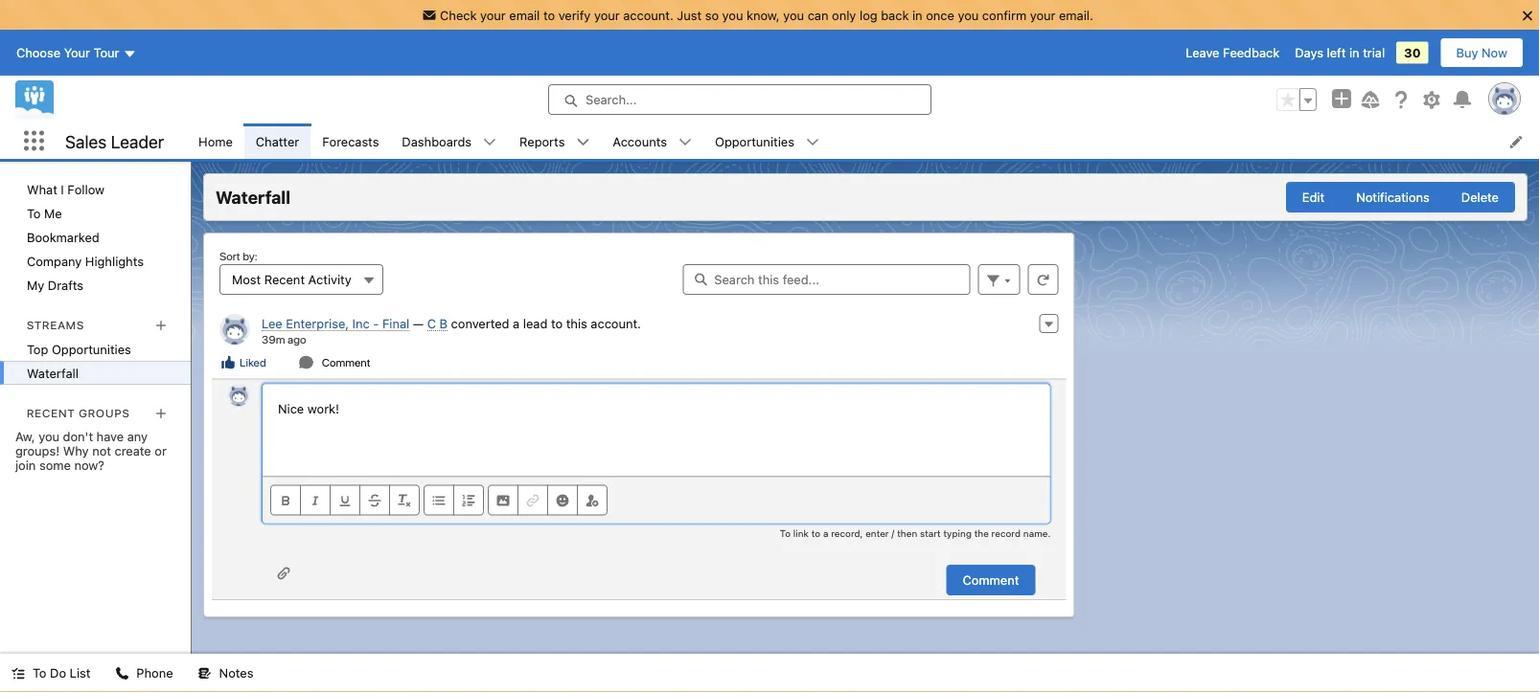 Task type: locate. For each thing, give the bounding box(es) containing it.
account. left just
[[623, 8, 674, 22]]

2 horizontal spatial your
[[1030, 8, 1056, 22]]

1 vertical spatial waterfall
[[27, 366, 79, 381]]

c b image
[[219, 314, 250, 345], [227, 384, 250, 407]]

text default image inside opportunities list item
[[806, 136, 819, 149]]

edit
[[1302, 190, 1325, 205]]

list
[[187, 124, 1539, 159]]

0 vertical spatial c b image
[[219, 314, 250, 345]]

text default image down search... button
[[806, 136, 819, 149]]

0 horizontal spatial your
[[480, 8, 506, 22]]

log
[[860, 8, 877, 22]]

bookmarked link
[[0, 225, 191, 249]]

or
[[155, 444, 167, 458]]

a left lead
[[513, 316, 520, 331]]

notifications
[[1356, 190, 1430, 205]]

1 vertical spatial a
[[823, 529, 828, 540]]

to left link
[[780, 529, 791, 540]]

opportunities up waterfall link
[[52, 342, 131, 357]]

1 vertical spatial to
[[780, 529, 791, 540]]

create
[[115, 444, 151, 458]]

1 vertical spatial c b image
[[227, 384, 250, 407]]

not
[[92, 444, 111, 458]]

list containing home
[[187, 124, 1539, 159]]

1 horizontal spatial comment button
[[946, 565, 1035, 596]]

opportunities down search... button
[[715, 134, 794, 149]]

buy now button
[[1440, 37, 1524, 68]]

0 horizontal spatial recent
[[27, 406, 75, 420]]

now?
[[74, 458, 104, 473]]

notes
[[219, 667, 253, 681]]

a left record,
[[823, 529, 828, 540]]

comment button down lee enterprise, inc - final link
[[298, 354, 371, 371]]

link
[[793, 529, 809, 540]]

streams
[[27, 318, 84, 332]]

list
[[70, 667, 90, 681]]

notifications button
[[1340, 182, 1446, 213]]

3 your from the left
[[1030, 8, 1056, 22]]

comment inside c b, 39m ago element
[[322, 356, 370, 369]]

to
[[543, 8, 555, 22], [551, 316, 563, 331], [811, 529, 820, 540]]

lee enterprise, inc - final — c b converted a lead to this account. 39m ago
[[262, 316, 641, 346]]

recent up aw,
[[27, 406, 75, 420]]

can
[[808, 8, 828, 22]]

text default image right 'accounts' at the left of the page
[[678, 136, 692, 149]]

name.
[[1023, 529, 1051, 540]]

enterprise,
[[286, 316, 349, 331]]

liked
[[240, 356, 266, 369]]

your right verify
[[594, 8, 620, 22]]

buy
[[1456, 46, 1478, 60]]

39m
[[262, 333, 285, 346]]

to inside what i follow to me bookmarked company highlights my drafts
[[27, 206, 41, 220]]

enter
[[865, 529, 889, 540]]

c b image inside c b, 39m ago element
[[219, 314, 250, 345]]

some
[[39, 458, 71, 473]]

typing
[[943, 529, 972, 540]]

text default image left reports
[[483, 136, 497, 149]]

accounts list item
[[601, 124, 703, 159]]

0 vertical spatial in
[[912, 8, 923, 22]]

feedback
[[1223, 46, 1280, 60]]

account. right this
[[591, 316, 641, 331]]

sort by:
[[219, 249, 257, 263]]

to left this
[[551, 316, 563, 331]]

group containing edit
[[1286, 182, 1515, 213]]

tour
[[94, 46, 119, 60]]

waterfall down top
[[27, 366, 79, 381]]

waterfall
[[216, 187, 290, 208], [27, 366, 79, 381]]

0 horizontal spatial opportunities
[[52, 342, 131, 357]]

to inside button
[[33, 667, 46, 681]]

opportunities inside top opportunities waterfall
[[52, 342, 131, 357]]

you right so
[[722, 8, 743, 22]]

1 horizontal spatial your
[[594, 8, 620, 22]]

you
[[722, 8, 743, 22], [783, 8, 804, 22], [958, 8, 979, 22], [39, 429, 59, 444]]

you right once
[[958, 8, 979, 22]]

what
[[27, 182, 57, 196]]

text default image inside to do list button
[[12, 668, 25, 681]]

text default image
[[576, 136, 590, 149], [678, 136, 692, 149], [12, 668, 25, 681], [198, 668, 211, 681]]

1 vertical spatial in
[[1349, 46, 1360, 60]]

39m ago link
[[262, 333, 306, 346]]

to left do
[[33, 667, 46, 681]]

top opportunities link
[[0, 337, 191, 361]]

0 vertical spatial to
[[27, 206, 41, 220]]

1 vertical spatial group
[[1286, 182, 1515, 213]]

2 vertical spatial to
[[811, 529, 820, 540]]

what i follow link
[[0, 177, 191, 201]]

0 horizontal spatial a
[[513, 316, 520, 331]]

/
[[892, 529, 895, 540]]

leave feedback
[[1186, 46, 1280, 60]]

c b link
[[427, 316, 448, 332]]

recent inside button
[[264, 273, 305, 287]]

group
[[1277, 88, 1317, 111], [1286, 182, 1515, 213]]

start
[[920, 529, 941, 540]]

1 vertical spatial to
[[551, 316, 563, 331]]

leave feedback link
[[1186, 46, 1280, 60]]

0 vertical spatial group
[[1277, 88, 1317, 111]]

0 vertical spatial a
[[513, 316, 520, 331]]

in
[[912, 8, 923, 22], [1349, 46, 1360, 60]]

0 vertical spatial opportunities
[[715, 134, 794, 149]]

opportunities inside list item
[[715, 134, 794, 149]]

0 horizontal spatial in
[[912, 8, 923, 22]]

recent
[[264, 273, 305, 287], [27, 406, 75, 420]]

waterfall up by:
[[216, 187, 290, 208]]

leader
[[111, 131, 164, 152]]

to right link
[[811, 529, 820, 540]]

home
[[198, 134, 233, 149]]

your left email.
[[1030, 8, 1056, 22]]

0 vertical spatial waterfall
[[216, 187, 290, 208]]

in right left
[[1349, 46, 1360, 60]]

reports link
[[508, 124, 576, 159]]

0 horizontal spatial waterfall
[[27, 366, 79, 381]]

your left the email at the left
[[480, 8, 506, 22]]

edit button
[[1286, 182, 1341, 213]]

toolbar
[[263, 477, 1050, 524]]

1 vertical spatial opportunities
[[52, 342, 131, 357]]

forecasts
[[322, 134, 379, 149]]

text default image left the phone
[[115, 668, 129, 681]]

left
[[1327, 46, 1346, 60]]

1 horizontal spatial comment
[[963, 574, 1019, 588]]

comment for the top comment button
[[322, 356, 370, 369]]

delete
[[1461, 190, 1499, 205]]

in right back
[[912, 8, 923, 22]]

recent right the most
[[264, 273, 305, 287]]

format text element
[[270, 485, 420, 516]]

notes button
[[187, 655, 265, 693]]

text default image
[[483, 136, 497, 149], [806, 136, 819, 149], [220, 355, 236, 370], [115, 668, 129, 681]]

1 vertical spatial account.
[[591, 316, 641, 331]]

2 vertical spatial to
[[33, 667, 46, 681]]

you left can
[[783, 8, 804, 22]]

most recent activity
[[232, 273, 352, 287]]

text default image left do
[[12, 668, 25, 681]]

comment
[[322, 356, 370, 369], [963, 574, 1019, 588]]

text default image right reports
[[576, 136, 590, 149]]

1 horizontal spatial waterfall
[[216, 187, 290, 208]]

1 vertical spatial recent
[[27, 406, 75, 420]]

by:
[[243, 249, 257, 263]]

0 horizontal spatial comment button
[[298, 354, 371, 371]]

1 horizontal spatial opportunities
[[715, 134, 794, 149]]

0 vertical spatial recent
[[264, 273, 305, 287]]

0 vertical spatial comment
[[322, 356, 370, 369]]

why not create or join some now?
[[15, 444, 167, 473]]

1 horizontal spatial recent
[[264, 273, 305, 287]]

0 horizontal spatial comment
[[322, 356, 370, 369]]

dashboards list item
[[390, 124, 508, 159]]

text default image left liked
[[220, 355, 236, 370]]

email.
[[1059, 8, 1093, 22]]

you right aw,
[[39, 429, 59, 444]]

comment down the the at the bottom
[[963, 574, 1019, 588]]

don't
[[63, 429, 93, 444]]

back
[[881, 8, 909, 22]]

1 vertical spatial comment
[[963, 574, 1019, 588]]

record
[[991, 529, 1021, 540]]

c b image down "liked" button
[[227, 384, 250, 407]]

streams link
[[27, 318, 84, 332]]

top
[[27, 342, 48, 357]]

follow
[[67, 182, 105, 196]]

1 horizontal spatial in
[[1349, 46, 1360, 60]]

to left me on the top left
[[27, 206, 41, 220]]

comment button down the the at the bottom
[[946, 565, 1035, 596]]

text default image left notes
[[198, 668, 211, 681]]

i
[[61, 182, 64, 196]]

search...
[[586, 93, 637, 107]]

just
[[677, 8, 702, 22]]

lead
[[523, 316, 548, 331]]

to right the email at the left
[[543, 8, 555, 22]]

opportunities list item
[[703, 124, 831, 159]]

text default image inside reports list item
[[576, 136, 590, 149]]

to do list button
[[0, 655, 102, 693]]

c b image up "liked" button
[[219, 314, 250, 345]]

comment down lee enterprise, inc - final link
[[322, 356, 370, 369]]

sales leader
[[65, 131, 164, 152]]

know,
[[747, 8, 780, 22]]

text default image inside dashboards list item
[[483, 136, 497, 149]]



Task type: describe. For each thing, give the bounding box(es) containing it.
Search this feed... search field
[[683, 265, 970, 295]]

text default image inside the phone button
[[115, 668, 129, 681]]

why
[[63, 444, 89, 458]]

search... button
[[548, 84, 932, 115]]

phone button
[[104, 655, 185, 693]]

you inside aw, you don't have any groups!
[[39, 429, 59, 444]]

b
[[439, 316, 448, 331]]

top opportunities waterfall
[[27, 342, 131, 381]]

dashboards link
[[390, 124, 483, 159]]

to do list
[[33, 667, 90, 681]]

forecasts link
[[311, 124, 390, 159]]

0 vertical spatial comment button
[[298, 354, 371, 371]]

groups!
[[15, 444, 60, 458]]

highlights
[[85, 254, 144, 268]]

0 vertical spatial account.
[[623, 8, 674, 22]]

what i follow to me bookmarked company highlights my drafts
[[27, 182, 144, 292]]

aw,
[[15, 429, 35, 444]]

to for to link to a record, enter / then start typing the record name.
[[780, 529, 791, 540]]

join
[[15, 458, 36, 473]]

confirm
[[982, 8, 1027, 22]]

waterfall inside top opportunities waterfall
[[27, 366, 79, 381]]

this
[[566, 316, 587, 331]]

final
[[382, 316, 410, 331]]

waterfall link
[[0, 361, 191, 385]]

dashboards
[[402, 134, 472, 149]]

lee enterprise, inc - final link
[[262, 316, 410, 332]]

email
[[509, 8, 540, 22]]

company highlights link
[[0, 249, 191, 273]]

recent groups link
[[27, 406, 130, 420]]

check your email to verify your account. just so you know, you can only log back in once you confirm your email.
[[440, 8, 1093, 22]]

days
[[1295, 46, 1323, 60]]

to for to do list
[[33, 667, 46, 681]]

a inside lee enterprise, inc - final — c b converted a lead to this account. 39m ago
[[513, 316, 520, 331]]

1 horizontal spatial a
[[823, 529, 828, 540]]

choose your tour
[[16, 46, 119, 60]]

accounts link
[[601, 124, 678, 159]]

the
[[974, 529, 989, 540]]

recent groups
[[27, 406, 130, 420]]

-
[[373, 316, 379, 331]]

my
[[27, 278, 44, 292]]

Nice work! text field
[[263, 385, 1050, 477]]

most
[[232, 273, 261, 287]]

choose your tour button
[[15, 37, 138, 68]]

1 your from the left
[[480, 8, 506, 22]]

bookmarked
[[27, 230, 99, 244]]

delete button
[[1445, 182, 1515, 213]]

record,
[[831, 529, 863, 540]]

drafts
[[48, 278, 83, 292]]

only
[[832, 8, 856, 22]]

1 vertical spatial comment button
[[946, 565, 1035, 596]]

now
[[1482, 46, 1507, 60]]

any
[[127, 429, 148, 444]]

opportunities link
[[703, 124, 806, 159]]

align text element
[[424, 485, 484, 516]]

phone
[[136, 667, 173, 681]]

verify
[[558, 8, 591, 22]]

2 your from the left
[[594, 8, 620, 22]]

once
[[926, 8, 954, 22]]

to link to a record, enter / then start typing the record name.
[[780, 529, 1051, 540]]

chatter
[[256, 134, 299, 149]]

check
[[440, 8, 477, 22]]

accounts
[[613, 134, 667, 149]]

nice
[[278, 402, 304, 416]]

me
[[44, 206, 62, 220]]

your
[[64, 46, 90, 60]]

text default image inside accounts list item
[[678, 136, 692, 149]]

converted
[[451, 316, 509, 331]]

ago
[[288, 333, 306, 346]]

inc
[[352, 316, 370, 331]]

liked button
[[219, 354, 267, 371]]

0 vertical spatial to
[[543, 8, 555, 22]]

Sort by: button
[[219, 265, 383, 295]]

c b image for —
[[219, 314, 250, 345]]

comment for the bottommost comment button
[[963, 574, 1019, 588]]

trial
[[1363, 46, 1385, 60]]

insert content element
[[488, 485, 608, 516]]

then
[[897, 529, 917, 540]]

account. inside lee enterprise, inc - final — c b converted a lead to this account. 39m ago
[[591, 316, 641, 331]]

work!
[[307, 402, 339, 416]]

aw, you don't have any groups!
[[15, 429, 148, 458]]

reports list item
[[508, 124, 601, 159]]

choose
[[16, 46, 60, 60]]

to inside lee enterprise, inc - final — c b converted a lead to this account. 39m ago
[[551, 316, 563, 331]]

do
[[50, 667, 66, 681]]

company
[[27, 254, 82, 268]]

—
[[413, 316, 424, 331]]

c b image for to link to a record, enter / then start typing the record name.
[[227, 384, 250, 407]]

leave
[[1186, 46, 1219, 60]]

buy now
[[1456, 46, 1507, 60]]

text default image inside notes button
[[198, 668, 211, 681]]

30
[[1404, 46, 1421, 60]]

my drafts link
[[0, 273, 191, 297]]

nice work!
[[278, 402, 339, 416]]

so
[[705, 8, 719, 22]]

c b, 39m ago element
[[212, 307, 1066, 379]]

text default image inside "liked" button
[[220, 355, 236, 370]]

reports
[[520, 134, 565, 149]]



Task type: vqa. For each thing, say whether or not it's contained in the screenshot.
the salesforce.com (Sample) link
no



